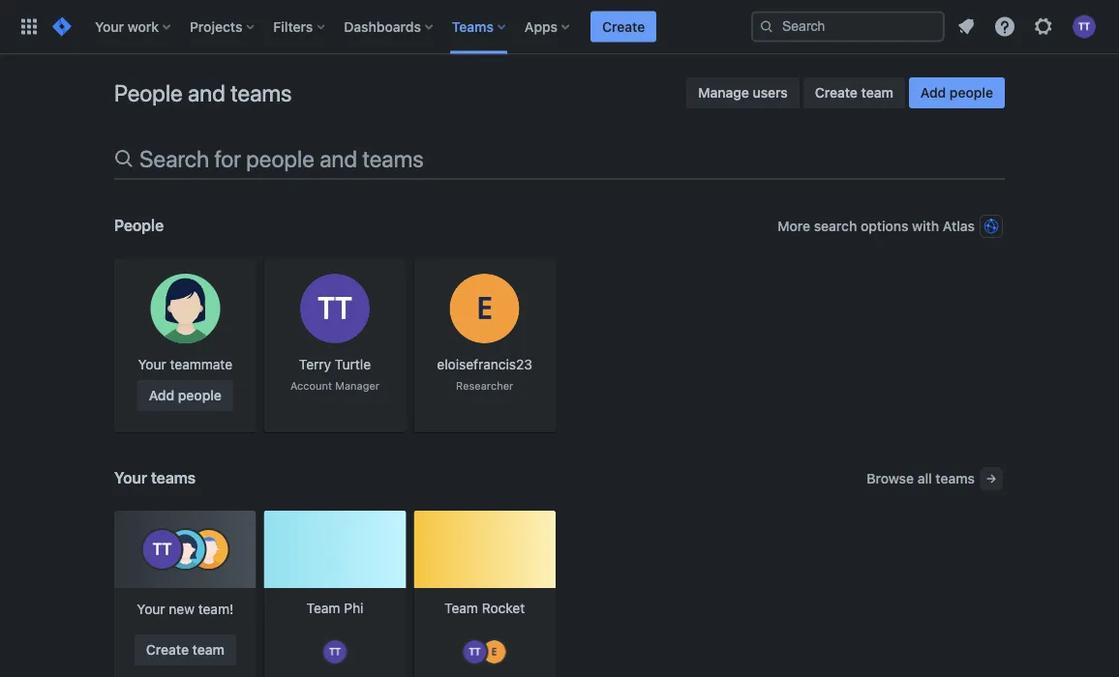 Task type: describe. For each thing, give the bounding box(es) containing it.
manager
[[335, 380, 380, 393]]

create team for the rightmost create team button
[[815, 85, 894, 101]]

create button
[[591, 11, 657, 42]]

create team button inside the your teams element
[[134, 635, 236, 666]]

add for add people button in people element
[[149, 388, 175, 404]]

options
[[861, 218, 909, 234]]

terry turtle account manager
[[290, 357, 380, 393]]

your teams
[[114, 469, 196, 488]]

1 horizontal spatial add people button
[[909, 77, 1005, 108]]

team phi image
[[264, 511, 406, 589]]

team phi link
[[264, 511, 406, 678]]

create for create team button in the the your teams element
[[146, 643, 189, 659]]

people element
[[114, 259, 1005, 433]]

team!
[[198, 602, 234, 618]]

work
[[128, 18, 159, 34]]

browse all teams button
[[865, 464, 1005, 495]]

people and teams
[[114, 79, 292, 107]]

teams inside browse all teams button
[[936, 471, 975, 487]]

teammate
[[170, 357, 233, 373]]

dashboards button
[[338, 11, 441, 42]]

teams
[[452, 18, 494, 34]]

your for your new team!
[[137, 602, 165, 618]]

search
[[139, 145, 209, 172]]

your teams element
[[114, 511, 1005, 678]]

your work
[[95, 18, 159, 34]]

add people for add people button in people element
[[149, 388, 222, 404]]

teams button
[[446, 11, 513, 42]]

eloisefrancis23 image
[[483, 641, 506, 664]]

dashboards
[[344, 18, 421, 34]]

people for add people button in people element
[[178, 388, 222, 404]]

notifications image
[[955, 15, 978, 38]]

apps
[[525, 18, 558, 34]]

account
[[290, 380, 332, 393]]

all
[[918, 471, 932, 487]]

more
[[778, 218, 811, 234]]

team rocket
[[445, 601, 525, 616]]

people for people and teams
[[114, 79, 183, 107]]

projects
[[190, 18, 243, 34]]

add people button inside people element
[[137, 381, 233, 412]]

create team for create team button in the the your teams element
[[146, 643, 225, 659]]

more search options with atlas button
[[776, 211, 1005, 242]]

for
[[215, 145, 241, 172]]

search
[[814, 218, 857, 234]]

manage users link
[[687, 77, 800, 108]]

people for the right add people button
[[950, 85, 994, 101]]

settings image
[[1032, 15, 1056, 38]]

team rocket image
[[414, 511, 556, 589]]

atlas image
[[984, 219, 1000, 234]]

filters button
[[268, 11, 333, 42]]

people for people
[[114, 216, 164, 235]]



Task type: locate. For each thing, give the bounding box(es) containing it.
people down the 'work' on the top left of page
[[114, 79, 183, 107]]

1 horizontal spatial create team button
[[804, 77, 905, 108]]

1 team from the left
[[307, 601, 340, 616]]

manage users
[[699, 85, 788, 101]]

arrowrighticon image
[[984, 472, 1000, 487]]

your teammate
[[138, 357, 233, 373]]

1 horizontal spatial add
[[921, 85, 947, 101]]

terry turtle image inside team phi link
[[323, 641, 347, 664]]

1 vertical spatial create team button
[[134, 635, 236, 666]]

team left 'phi' at the left of the page
[[307, 601, 340, 616]]

your work button
[[89, 11, 178, 42]]

0 horizontal spatial create team button
[[134, 635, 236, 666]]

add
[[921, 85, 947, 101], [149, 388, 175, 404]]

2 vertical spatial people
[[178, 388, 222, 404]]

new
[[169, 602, 195, 618]]

eloisefrancis23
[[437, 357, 533, 373]]

2 people from the top
[[114, 216, 164, 235]]

appswitcher icon image
[[17, 15, 41, 38]]

team
[[862, 85, 894, 101], [192, 643, 225, 659]]

create right users
[[815, 85, 858, 101]]

create team
[[815, 85, 894, 101], [146, 643, 225, 659]]

your inside people element
[[138, 357, 166, 373]]

1 vertical spatial create team
[[146, 643, 225, 659]]

search for people and teams
[[139, 145, 424, 172]]

2 team from the left
[[445, 601, 478, 616]]

add people down 'your teammate'
[[149, 388, 222, 404]]

add people down notifications icon
[[921, 85, 994, 101]]

1 horizontal spatial and
[[320, 145, 357, 172]]

add for the right add people button
[[921, 85, 947, 101]]

1 vertical spatial team
[[192, 643, 225, 659]]

eloisefrancis23 researcher
[[437, 357, 533, 393]]

1 people from the top
[[114, 79, 183, 107]]

phi
[[344, 601, 364, 616]]

0 vertical spatial and
[[188, 79, 226, 107]]

your new team!
[[137, 602, 234, 618]]

1 vertical spatial add people
[[149, 388, 222, 404]]

your for your teammate
[[138, 357, 166, 373]]

terry turtle image down the 'team rocket'
[[464, 641, 487, 664]]

researcher
[[456, 380, 514, 393]]

team down team!
[[192, 643, 225, 659]]

create team button
[[804, 77, 905, 108], [134, 635, 236, 666]]

add people for the right add people button
[[921, 85, 994, 101]]

0 vertical spatial people
[[114, 79, 183, 107]]

team for create team button in the the your teams element
[[192, 643, 225, 659]]

1 vertical spatial people
[[114, 216, 164, 235]]

your profile and settings image
[[1073, 15, 1096, 38]]

1 vertical spatial add people button
[[137, 381, 233, 412]]

1 horizontal spatial team
[[445, 601, 478, 616]]

team for the rightmost create team button
[[862, 85, 894, 101]]

and
[[188, 79, 226, 107], [320, 145, 357, 172]]

0 vertical spatial add
[[921, 85, 947, 101]]

Search field
[[752, 11, 945, 42]]

team phi
[[307, 601, 364, 616]]

0 horizontal spatial create
[[146, 643, 189, 659]]

team rocket link
[[414, 511, 556, 678]]

1 horizontal spatial add people
[[921, 85, 994, 101]]

people down search
[[114, 216, 164, 235]]

browse
[[867, 471, 914, 487]]

0 horizontal spatial add
[[149, 388, 175, 404]]

your
[[95, 18, 124, 34], [138, 357, 166, 373], [114, 469, 147, 488], [137, 602, 165, 618]]

your inside dropdown button
[[95, 18, 124, 34]]

create right apps dropdown button
[[603, 18, 645, 34]]

create inside the your teams element
[[146, 643, 189, 659]]

0 horizontal spatial add people button
[[137, 381, 233, 412]]

turtle
[[335, 357, 371, 373]]

terry turtle image
[[323, 641, 347, 664], [464, 641, 487, 664]]

0 horizontal spatial terry turtle image
[[323, 641, 347, 664]]

0 vertical spatial add people button
[[909, 77, 1005, 108]]

create team down your new team!
[[146, 643, 225, 659]]

help image
[[994, 15, 1017, 38]]

add people button down notifications icon
[[909, 77, 1005, 108]]

1 horizontal spatial people
[[246, 145, 315, 172]]

1 terry turtle image from the left
[[323, 641, 347, 664]]

2 terry turtle image from the left
[[464, 641, 487, 664]]

create team button down your new team!
[[134, 635, 236, 666]]

terry
[[299, 357, 331, 373]]

2 vertical spatial create
[[146, 643, 189, 659]]

banner
[[0, 0, 1120, 54]]

more search options with atlas
[[778, 218, 975, 234]]

1 horizontal spatial terry turtle image
[[464, 641, 487, 664]]

0 horizontal spatial people
[[178, 388, 222, 404]]

create for the rightmost create team button
[[815, 85, 858, 101]]

create
[[603, 18, 645, 34], [815, 85, 858, 101], [146, 643, 189, 659]]

manage
[[699, 85, 749, 101]]

people down notifications icon
[[950, 85, 994, 101]]

create down new
[[146, 643, 189, 659]]

add people button down 'your teammate'
[[137, 381, 233, 412]]

1 vertical spatial add
[[149, 388, 175, 404]]

apps button
[[519, 11, 577, 42]]

search image
[[759, 19, 775, 34]]

people
[[950, 85, 994, 101], [246, 145, 315, 172], [178, 388, 222, 404]]

0 horizontal spatial create team
[[146, 643, 225, 659]]

create inside button
[[603, 18, 645, 34]]

create team button down search field
[[804, 77, 905, 108]]

jira software image
[[50, 15, 74, 38], [50, 15, 74, 38]]

1 vertical spatial and
[[320, 145, 357, 172]]

0 vertical spatial add people
[[921, 85, 994, 101]]

0 vertical spatial team
[[862, 85, 894, 101]]

terry turtle image down team phi
[[323, 641, 347, 664]]

people right the for
[[246, 145, 315, 172]]

people down teammate
[[178, 388, 222, 404]]

add people inside people element
[[149, 388, 222, 404]]

filters
[[274, 18, 313, 34]]

create team inside the your teams element
[[146, 643, 225, 659]]

atlas
[[943, 218, 975, 234]]

1 vertical spatial people
[[246, 145, 315, 172]]

teams
[[231, 79, 292, 107], [363, 145, 424, 172], [151, 469, 196, 488], [936, 471, 975, 487]]

0 horizontal spatial team
[[192, 643, 225, 659]]

browse all teams
[[867, 471, 975, 487]]

primary element
[[12, 0, 752, 54]]

1 horizontal spatial team
[[862, 85, 894, 101]]

0 vertical spatial create
[[603, 18, 645, 34]]

0 horizontal spatial and
[[188, 79, 226, 107]]

avatar group element
[[462, 639, 508, 666]]

with
[[912, 218, 940, 234]]

0 horizontal spatial add people
[[149, 388, 222, 404]]

create team down search field
[[815, 85, 894, 101]]

rocket
[[482, 601, 525, 616]]

people
[[114, 79, 183, 107], [114, 216, 164, 235]]

1 vertical spatial create
[[815, 85, 858, 101]]

2 horizontal spatial people
[[950, 85, 994, 101]]

0 horizontal spatial team
[[307, 601, 340, 616]]

team left rocket
[[445, 601, 478, 616]]

team for team phi
[[307, 601, 340, 616]]

banner containing your work
[[0, 0, 1120, 54]]

add inside people element
[[149, 388, 175, 404]]

team down search field
[[862, 85, 894, 101]]

team for team rocket
[[445, 601, 478, 616]]

0 vertical spatial create team button
[[804, 77, 905, 108]]

your for your work
[[95, 18, 124, 34]]

0 vertical spatial people
[[950, 85, 994, 101]]

users
[[753, 85, 788, 101]]

projects button
[[184, 11, 262, 42]]

team
[[307, 601, 340, 616], [445, 601, 478, 616]]

2 horizontal spatial create
[[815, 85, 858, 101]]

0 vertical spatial create team
[[815, 85, 894, 101]]

add people button
[[909, 77, 1005, 108], [137, 381, 233, 412]]

add people
[[921, 85, 994, 101], [149, 388, 222, 404]]

1 horizontal spatial create
[[603, 18, 645, 34]]

1 horizontal spatial create team
[[815, 85, 894, 101]]

your for your teams
[[114, 469, 147, 488]]



Task type: vqa. For each thing, say whether or not it's contained in the screenshot.
People for People and teams
yes



